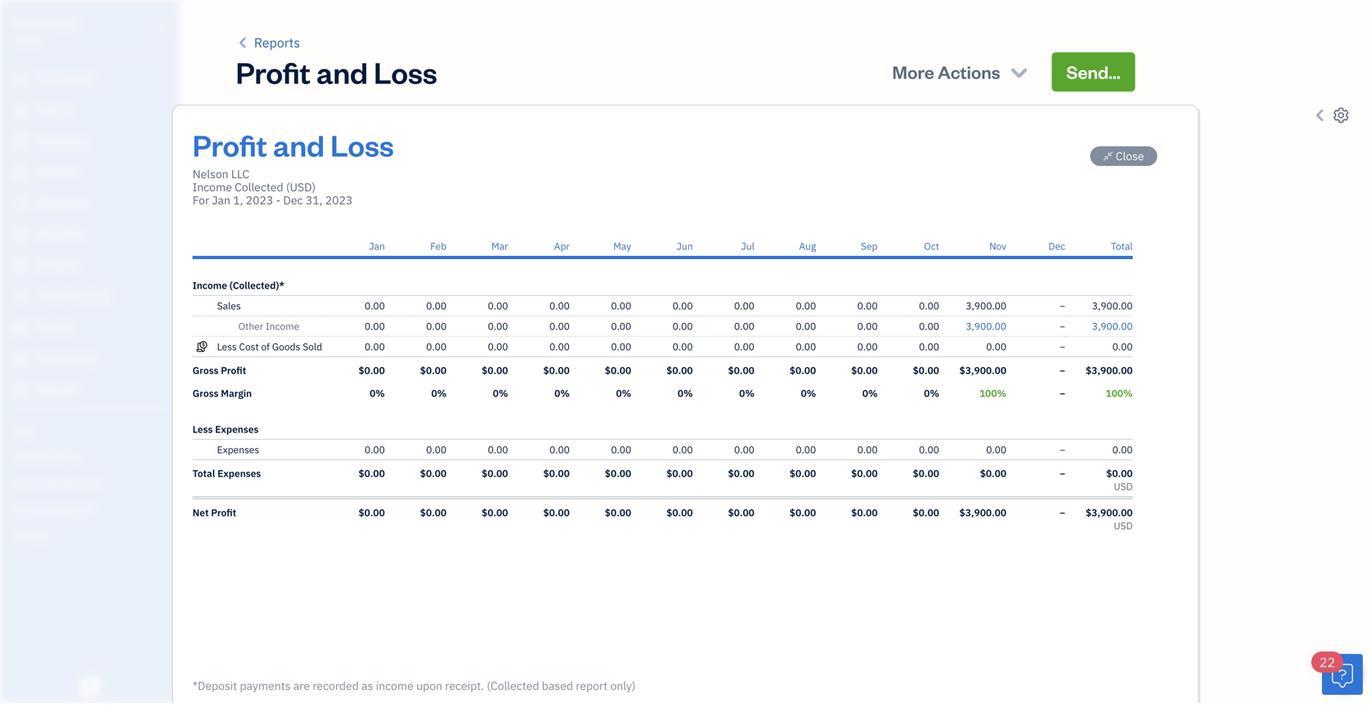 Task type: describe. For each thing, give the bounding box(es) containing it.
expenses for total expenses
[[218, 467, 261, 480]]

total for total expenses
[[193, 467, 215, 480]]

4 − from the top
[[1060, 364, 1066, 377]]

profit and loss nelson llc income collected (usd) for jan 1, 2023 - dec 31, 2023
[[193, 125, 394, 208]]

actions
[[938, 60, 1001, 83]]

reports button
[[236, 33, 300, 52]]

and for profit and loss
[[317, 52, 368, 91]]

1 vertical spatial expenses
[[217, 443, 260, 456]]

mar
[[492, 240, 508, 253]]

1 0% from the left
[[370, 387, 385, 400]]

total for total
[[1112, 240, 1133, 253]]

resource center badge image
[[1323, 654, 1364, 695]]

net
[[193, 506, 209, 519]]

items and services image
[[12, 476, 175, 489]]

31,
[[306, 193, 323, 208]]

income
[[376, 679, 414, 694]]

1 100% from the left
[[980, 387, 1007, 400]]

2 vertical spatial income
[[266, 320, 300, 333]]

profit up margin
[[221, 364, 246, 377]]

usd for $3,900.00
[[1114, 519, 1133, 533]]

nelson inside nelson llc owner
[[13, 14, 55, 31]]

nelson llc owner
[[13, 14, 79, 46]]

close
[[1116, 148, 1145, 164]]

oct
[[924, 240, 940, 253]]

jun
[[677, 240, 693, 253]]

other
[[238, 320, 263, 333]]

report
[[576, 679, 608, 694]]

22
[[1320, 654, 1336, 671]]

are
[[294, 679, 310, 694]]

llc inside profit and loss nelson llc income collected (usd) for jan 1, 2023 - dec 31, 2023
[[231, 166, 250, 182]]

cost
[[239, 340, 259, 353]]

less for less cost of goods sold
[[217, 340, 237, 353]]

22 button
[[1312, 652, 1364, 695]]

income inside profit and loss nelson llc income collected (usd) for jan 1, 2023 - dec 31, 2023
[[193, 180, 232, 195]]

income (collected)*
[[193, 279, 285, 292]]

$3,900.00 usd
[[1086, 506, 1133, 533]]

chevrondown image
[[1008, 61, 1031, 83]]

profit down reports
[[236, 52, 311, 91]]

bank connections image
[[12, 502, 175, 515]]

chart image
[[11, 351, 30, 367]]

loss for profit and loss
[[374, 52, 438, 91]]

as
[[362, 679, 373, 694]]

more actions button
[[878, 52, 1046, 92]]

2 2023 from the left
[[325, 193, 353, 208]]

5 − from the top
[[1060, 387, 1066, 400]]

profit right net
[[211, 506, 236, 519]]

of
[[261, 340, 270, 353]]

9 0% from the left
[[863, 387, 878, 400]]

payments
[[240, 679, 291, 694]]

based
[[542, 679, 573, 694]]

2 100% from the left
[[1106, 387, 1133, 400]]

expense image
[[11, 227, 30, 243]]

5 0% from the left
[[616, 387, 632, 400]]

1 − from the top
[[1060, 299, 1066, 312]]

estimate image
[[11, 133, 30, 150]]

expenses for less expenses
[[215, 423, 259, 436]]

(collected)*
[[230, 279, 285, 292]]

$0.00 usd
[[1107, 467, 1133, 493]]

8 0% from the left
[[801, 387, 817, 400]]

4 0% from the left
[[555, 387, 570, 400]]

profit inside profit and loss nelson llc income collected (usd) for jan 1, 2023 - dec 31, 2023
[[193, 125, 267, 164]]

report image
[[11, 382, 30, 398]]

send… button
[[1052, 52, 1136, 92]]

usd for $0.00
[[1114, 480, 1133, 493]]

upon
[[417, 679, 443, 694]]

freshbooks image
[[77, 677, 103, 697]]

-
[[276, 193, 281, 208]]

2 − from the top
[[1060, 320, 1066, 333]]

reports
[[254, 34, 300, 51]]



Task type: vqa. For each thing, say whether or not it's contained in the screenshot.
"Advanced"
no



Task type: locate. For each thing, give the bounding box(es) containing it.
1 vertical spatial nelson
[[193, 166, 229, 182]]

2023 right 31,
[[325, 193, 353, 208]]

dec
[[283, 193, 303, 208], [1049, 240, 1066, 253]]

2 3,900.00 link from the left
[[1093, 320, 1133, 333]]

1 vertical spatial chevronleft image
[[1313, 106, 1330, 125]]

and right the reports button
[[317, 52, 368, 91]]

jan
[[212, 193, 231, 208], [369, 240, 385, 253]]

1 gross from the top
[[193, 364, 219, 377]]

0 vertical spatial expenses
[[215, 423, 259, 436]]

collected
[[235, 180, 283, 195]]

8 − from the top
[[1060, 506, 1066, 519]]

1 horizontal spatial dec
[[1049, 240, 1066, 253]]

income up category icon
[[193, 279, 227, 292]]

100%
[[980, 387, 1007, 400], [1106, 387, 1133, 400]]

gross
[[193, 364, 219, 377], [193, 387, 219, 400]]

0 vertical spatial total
[[1112, 240, 1133, 253]]

aug
[[800, 240, 817, 253]]

nelson
[[13, 14, 55, 31], [193, 166, 229, 182]]

apps image
[[12, 424, 175, 437]]

0 vertical spatial jan
[[212, 193, 231, 208]]

invoice image
[[11, 164, 30, 181]]

1 vertical spatial gross
[[193, 387, 219, 400]]

other income
[[238, 320, 300, 333]]

0 vertical spatial income
[[193, 180, 232, 195]]

1 vertical spatial loss
[[331, 125, 394, 164]]

1 2023 from the left
[[246, 193, 273, 208]]

1 horizontal spatial chevronleft image
[[1313, 106, 1330, 125]]

1 vertical spatial llc
[[231, 166, 250, 182]]

usd
[[1114, 480, 1133, 493], [1114, 519, 1133, 533]]

less cost of goods sold
[[217, 340, 322, 353]]

close button
[[1091, 146, 1158, 166]]

gross for gross margin
[[193, 387, 219, 400]]

gross down gross profit
[[193, 387, 219, 400]]

and inside profit and loss nelson llc income collected (usd) for jan 1, 2023 - dec 31, 2023
[[273, 125, 325, 164]]

may
[[614, 240, 632, 253]]

6 − from the top
[[1060, 443, 1066, 456]]

1 vertical spatial income
[[193, 279, 227, 292]]

sep
[[861, 240, 878, 253]]

chevronleft image left settingscog icon
[[1313, 106, 1330, 125]]

settingscog image
[[1333, 106, 1350, 125]]

3 − from the top
[[1060, 340, 1066, 353]]

sold
[[303, 340, 322, 353]]

less
[[217, 340, 237, 353], [193, 423, 213, 436]]

6 0% from the left
[[678, 387, 693, 400]]

10 0% from the left
[[925, 387, 940, 400]]

usd down the $0.00 usd on the right bottom of the page
[[1114, 519, 1133, 533]]

recorded
[[313, 679, 359, 694]]

loss for profit and loss nelson llc income collected (usd) for jan 1, 2023 - dec 31, 2023
[[331, 125, 394, 164]]

1 horizontal spatial 3,900.00 link
[[1093, 320, 1133, 333]]

owner
[[13, 33, 43, 46]]

less for less expenses
[[193, 423, 213, 436]]

compress image
[[1104, 150, 1114, 163]]

1 3,900.00 link from the left
[[966, 320, 1007, 333]]

0 vertical spatial nelson
[[13, 14, 55, 31]]

0 horizontal spatial less
[[193, 423, 213, 436]]

3 0% from the left
[[493, 387, 508, 400]]

goods
[[272, 340, 301, 353]]

0 horizontal spatial chevronleft image
[[236, 33, 251, 52]]

client image
[[11, 102, 30, 119]]

0 horizontal spatial 100%
[[980, 387, 1007, 400]]

1,
[[233, 193, 243, 208]]

jan inside profit and loss nelson llc income collected (usd) for jan 1, 2023 - dec 31, 2023
[[212, 193, 231, 208]]

team members image
[[12, 450, 175, 463]]

2 gross from the top
[[193, 387, 219, 400]]

project image
[[11, 258, 30, 274]]

chevronleft image
[[236, 33, 251, 52], [1313, 106, 1330, 125]]

0 vertical spatial less
[[217, 340, 237, 353]]

2023
[[246, 193, 273, 208], [325, 193, 353, 208]]

0 vertical spatial gross
[[193, 364, 219, 377]]

gross margin
[[193, 387, 252, 400]]

receipt.
[[445, 679, 484, 694]]

2023 left -
[[246, 193, 273, 208]]

settings image
[[12, 528, 175, 542]]

category image
[[193, 443, 211, 456]]

1 vertical spatial usd
[[1114, 519, 1133, 533]]

profit
[[236, 52, 311, 91], [193, 125, 267, 164], [221, 364, 246, 377], [211, 506, 236, 519]]

usd inside $3,900.00 usd
[[1114, 519, 1133, 533]]

llc
[[58, 14, 79, 31], [231, 166, 250, 182]]

2 0% from the left
[[431, 387, 447, 400]]

1 horizontal spatial jan
[[369, 240, 385, 253]]

jan left 1, in the top left of the page
[[212, 193, 231, 208]]

(collected
[[487, 679, 540, 694]]

less up category image
[[193, 423, 213, 436]]

0.00
[[365, 299, 385, 312], [426, 299, 447, 312], [488, 299, 508, 312], [550, 299, 570, 312], [611, 299, 632, 312], [673, 299, 693, 312], [735, 299, 755, 312], [796, 299, 817, 312], [858, 299, 878, 312], [919, 299, 940, 312], [365, 320, 385, 333], [426, 320, 447, 333], [488, 320, 508, 333], [550, 320, 570, 333], [611, 320, 632, 333], [673, 320, 693, 333], [735, 320, 755, 333], [796, 320, 817, 333], [858, 320, 878, 333], [919, 320, 940, 333], [365, 340, 385, 353], [426, 340, 447, 353], [488, 340, 508, 353], [550, 340, 570, 353], [611, 340, 632, 353], [673, 340, 693, 353], [735, 340, 755, 353], [796, 340, 817, 353], [858, 340, 878, 353], [919, 340, 940, 353], [987, 340, 1007, 353], [1113, 340, 1133, 353], [365, 443, 385, 456], [426, 443, 447, 456], [488, 443, 508, 456], [550, 443, 570, 456], [611, 443, 632, 456], [673, 443, 693, 456], [735, 443, 755, 456], [796, 443, 817, 456], [858, 443, 878, 456], [919, 443, 940, 456], [987, 443, 1007, 456], [1113, 443, 1133, 456]]

2 vertical spatial expenses
[[218, 467, 261, 480]]

0 vertical spatial llc
[[58, 14, 79, 31]]

for
[[193, 193, 209, 208]]

1 horizontal spatial llc
[[231, 166, 250, 182]]

*deposit payments are recorded as income upon receipt. (collected based report only)
[[193, 679, 636, 694]]

payment image
[[11, 196, 30, 212]]

1 vertical spatial less
[[193, 423, 213, 436]]

7 0% from the left
[[740, 387, 755, 400]]

1 vertical spatial and
[[273, 125, 325, 164]]

1 vertical spatial dec
[[1049, 240, 1066, 253]]

0 horizontal spatial total
[[193, 467, 215, 480]]

profit up collected
[[193, 125, 267, 164]]

less expenses
[[193, 423, 259, 436]]

and up (usd)
[[273, 125, 325, 164]]

nelson up 'owner' on the left of page
[[13, 14, 55, 31]]

profit and loss
[[236, 52, 438, 91]]

jan left feb
[[369, 240, 385, 253]]

1 horizontal spatial nelson
[[193, 166, 229, 182]]

$3,900.00
[[960, 364, 1007, 377], [1086, 364, 1133, 377], [960, 506, 1007, 519], [1086, 506, 1133, 519]]

0 horizontal spatial nelson
[[13, 14, 55, 31]]

feb
[[430, 240, 447, 253]]

category image
[[193, 299, 211, 312]]

nov
[[990, 240, 1007, 253]]

0 vertical spatial dec
[[283, 193, 303, 208]]

0 vertical spatial loss
[[374, 52, 438, 91]]

main element
[[0, 0, 221, 704]]

dashboard image
[[11, 71, 30, 88]]

less left cost
[[217, 340, 237, 353]]

1 horizontal spatial 100%
[[1106, 387, 1133, 400]]

money image
[[11, 320, 30, 336]]

1 horizontal spatial 2023
[[325, 193, 353, 208]]

0 vertical spatial chevronleft image
[[236, 33, 251, 52]]

loss
[[374, 52, 438, 91], [331, 125, 394, 164]]

total expenses
[[193, 467, 261, 480]]

1 vertical spatial total
[[193, 467, 215, 480]]

0 vertical spatial usd
[[1114, 480, 1133, 493]]

dec inside profit and loss nelson llc income collected (usd) for jan 1, 2023 - dec 31, 2023
[[283, 193, 303, 208]]

0 horizontal spatial dec
[[283, 193, 303, 208]]

income up goods
[[266, 320, 300, 333]]

1 horizontal spatial less
[[217, 340, 237, 353]]

and
[[317, 52, 368, 91], [273, 125, 325, 164]]

only)
[[611, 679, 636, 694]]

1 horizontal spatial total
[[1112, 240, 1133, 253]]

jul
[[742, 240, 755, 253]]

3,900.00 link
[[966, 320, 1007, 333], [1093, 320, 1133, 333]]

send…
[[1067, 60, 1121, 83]]

and for profit and loss nelson llc income collected (usd) for jan 1, 2023 - dec 31, 2023
[[273, 125, 325, 164]]

usd inside the $0.00 usd
[[1114, 480, 1133, 493]]

gross up the gross margin at the bottom left of the page
[[193, 364, 219, 377]]

dec right nov
[[1049, 240, 1066, 253]]

chevronleft image left reports
[[236, 33, 251, 52]]

1 usd from the top
[[1114, 480, 1133, 493]]

(usd)
[[286, 180, 316, 195]]

net profit
[[193, 506, 236, 519]]

sales
[[217, 299, 241, 312]]

nelson up for
[[193, 166, 229, 182]]

more
[[893, 60, 935, 83]]

−
[[1060, 299, 1066, 312], [1060, 320, 1066, 333], [1060, 340, 1066, 353], [1060, 364, 1066, 377], [1060, 387, 1066, 400], [1060, 443, 1066, 456], [1060, 467, 1066, 480], [1060, 506, 1066, 519]]

gross for gross profit
[[193, 364, 219, 377]]

nelson inside profit and loss nelson llc income collected (usd) for jan 1, 2023 - dec 31, 2023
[[193, 166, 229, 182]]

7 − from the top
[[1060, 467, 1066, 480]]

*deposit
[[193, 679, 237, 694]]

margin
[[221, 387, 252, 400]]

apr
[[554, 240, 570, 253]]

0 horizontal spatial llc
[[58, 14, 79, 31]]

usd up $3,900.00 usd
[[1114, 480, 1133, 493]]

2 usd from the top
[[1114, 519, 1133, 533]]

expenses
[[215, 423, 259, 436], [217, 443, 260, 456], [218, 467, 261, 480]]

1 vertical spatial jan
[[369, 240, 385, 253]]

more actions
[[893, 60, 1001, 83]]

llc inside nelson llc owner
[[58, 14, 79, 31]]

$0.00
[[359, 364, 385, 377], [420, 364, 447, 377], [482, 364, 508, 377], [544, 364, 570, 377], [605, 364, 632, 377], [667, 364, 693, 377], [728, 364, 755, 377], [790, 364, 817, 377], [852, 364, 878, 377], [913, 364, 940, 377], [359, 467, 385, 480], [420, 467, 447, 480], [482, 467, 508, 480], [544, 467, 570, 480], [605, 467, 632, 480], [667, 467, 693, 480], [728, 467, 755, 480], [790, 467, 817, 480], [852, 467, 878, 480], [913, 467, 940, 480], [981, 467, 1007, 480], [1107, 467, 1133, 480], [359, 506, 385, 519], [420, 506, 447, 519], [482, 506, 508, 519], [544, 506, 570, 519], [605, 506, 632, 519], [667, 506, 693, 519], [728, 506, 755, 519], [790, 506, 817, 519], [852, 506, 878, 519], [913, 506, 940, 519]]

dec right -
[[283, 193, 303, 208]]

0 vertical spatial and
[[317, 52, 368, 91]]

0%
[[370, 387, 385, 400], [431, 387, 447, 400], [493, 387, 508, 400], [555, 387, 570, 400], [616, 387, 632, 400], [678, 387, 693, 400], [740, 387, 755, 400], [801, 387, 817, 400], [863, 387, 878, 400], [925, 387, 940, 400]]

0 horizontal spatial 3,900.00 link
[[966, 320, 1007, 333]]

loss inside profit and loss nelson llc income collected (usd) for jan 1, 2023 - dec 31, 2023
[[331, 125, 394, 164]]

income left 1, in the top left of the page
[[193, 180, 232, 195]]

0 horizontal spatial jan
[[212, 193, 231, 208]]

3,900.00
[[966, 299, 1007, 312], [1093, 299, 1133, 312], [966, 320, 1007, 333], [1093, 320, 1133, 333]]

income
[[193, 180, 232, 195], [193, 279, 227, 292], [266, 320, 300, 333]]

gross profit
[[193, 364, 246, 377]]

total
[[1112, 240, 1133, 253], [193, 467, 215, 480]]

0 horizontal spatial 2023
[[246, 193, 273, 208]]

timer image
[[11, 289, 30, 305]]



